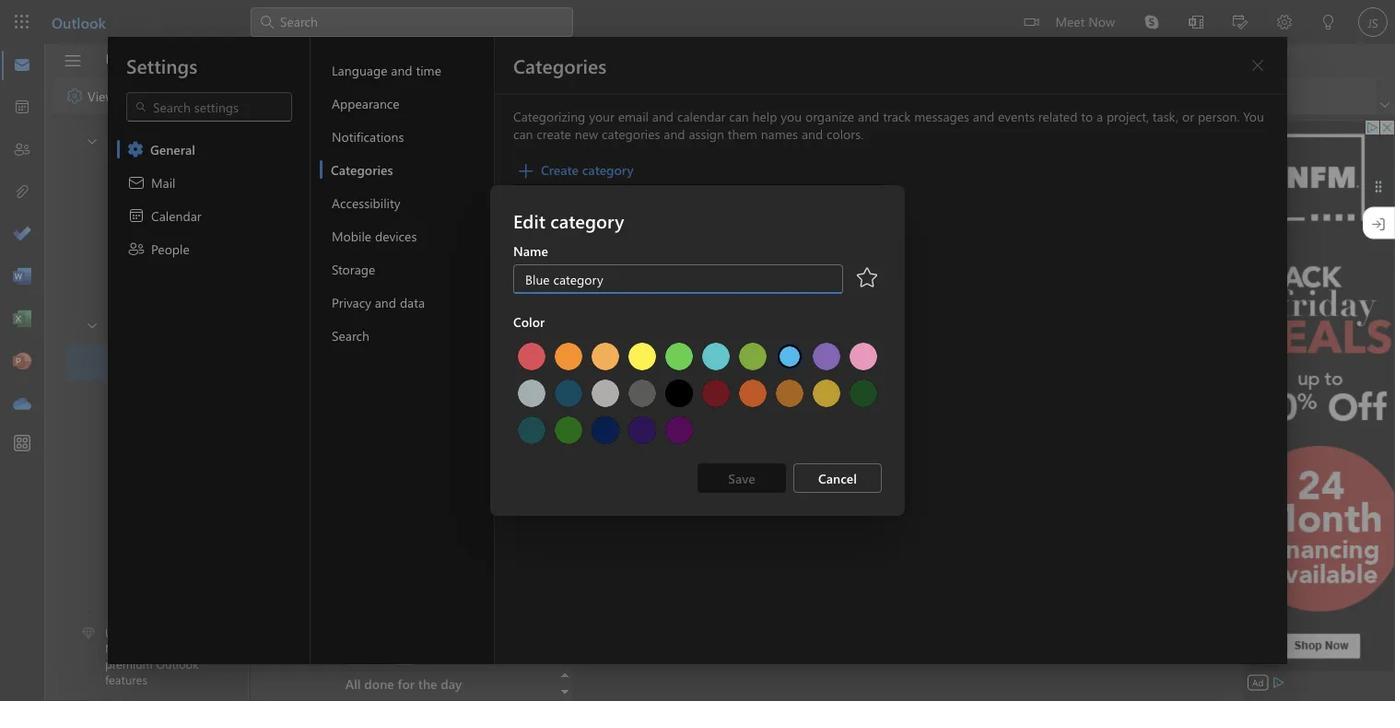Task type: locate. For each thing, give the bounding box(es) containing it.
2  from the top
[[109, 428, 127, 446]]

upgrade up premium
[[105, 625, 151, 641]]

upgrade down the 'get outlook mobile'
[[299, 520, 348, 537]]

 inside tree item
[[109, 170, 127, 188]]

message list section
[[251, 118, 573, 701]]

inbox up  sent items
[[135, 170, 166, 187]]

to right 'camera'
[[950, 470, 962, 487]]

 button
[[525, 253, 555, 282]]

word image
[[13, 268, 31, 287]]

row group
[[513, 338, 882, 449]]

dark orange image
[[739, 380, 767, 407]]

1 horizontal spatial view
[[168, 50, 196, 67]]

2  from the top
[[109, 354, 127, 372]]

1  from the top
[[109, 170, 127, 188]]

 inside tree
[[109, 354, 127, 372]]

0 horizontal spatial mobile
[[372, 483, 411, 500]]


[[109, 575, 127, 594]]

tree containing 
[[66, 345, 215, 676]]

upgrade inside the upgrade to microsoft 365 with premium outlook features
[[105, 625, 151, 641]]

row up black icon
[[513, 338, 882, 375]]


[[109, 170, 127, 188], [109, 354, 127, 372]]

upgrade
[[299, 520, 348, 537], [105, 625, 151, 641]]

dark magenta image
[[665, 417, 693, 444]]

0 vertical spatial  button
[[76, 123, 107, 158]]

 for 
[[109, 428, 127, 446]]

2 vertical spatial with
[[181, 640, 204, 656]]

category
[[551, 209, 624, 233]]

outlook up  button
[[52, 12, 106, 32]]

1 vertical spatial the
[[418, 675, 437, 692]]

done
[[364, 675, 394, 692]]

inbox inside  inbox
[[135, 170, 166, 187]]

to
[[950, 470, 962, 487], [352, 520, 363, 537], [154, 625, 165, 641]]

outlook down send a message
[[322, 483, 368, 500]]

gray image
[[629, 380, 656, 407]]

365 for upgrade to microsoft 365 with premium outlook features
[[158, 640, 178, 656]]

tab list
[[91, 44, 265, 73]]

2  from the top
[[109, 464, 127, 483]]

0 vertical spatial 
[[109, 243, 127, 262]]

2  button from the top
[[76, 308, 107, 342]]

 button right excel icon
[[76, 308, 107, 342]]

-
[[413, 191, 419, 208]]


[[535, 137, 553, 156]]

0 vertical spatial to
[[950, 470, 962, 487]]

started
[[286, 259, 327, 276]]

1 vertical spatial to
[[352, 520, 363, 537]]

 left drafts at the left
[[109, 243, 127, 262]]

light teal image
[[702, 343, 730, 370]]


[[109, 612, 127, 630]]

to for upgrade to microsoft 365
[[352, 520, 363, 537]]

2  from the top
[[85, 317, 100, 332]]

1 vertical spatial 
[[85, 317, 100, 332]]

1 horizontal spatial your
[[836, 470, 862, 487]]

edit category
[[513, 209, 624, 233]]

upgrade to microsoft 365
[[299, 520, 445, 537]]

color
[[513, 313, 545, 330]]

1 vertical spatial get
[[299, 483, 319, 500]]

inbox inside inbox 
[[315, 132, 353, 152]]

1 horizontal spatial mobile
[[1075, 470, 1114, 487]]

for right you
[[1013, 444, 1030, 461]]

1 vertical spatial for
[[398, 675, 415, 692]]

 inside tree
[[109, 464, 127, 483]]

1 horizontal spatial to
[[352, 520, 363, 537]]

code
[[777, 470, 805, 487]]

0 vertical spatial 
[[109, 170, 127, 188]]

dark red image
[[702, 380, 730, 407]]

365 inside the upgrade to microsoft 365 with premium outlook features
[[158, 640, 178, 656]]

 button for  'tree item'
[[76, 308, 107, 342]]

1 vertical spatial 
[[109, 354, 127, 372]]

0 vertical spatial for
[[1013, 444, 1030, 461]]

metal
[[344, 191, 377, 208]]

get for get outlook mobile
[[299, 483, 319, 500]]

purple image
[[813, 343, 840, 370]]

 down 
[[109, 428, 127, 446]]

365
[[424, 520, 445, 537], [158, 640, 178, 656]]

0 of 6 complete
[[299, 299, 388, 316]]

send
[[299, 446, 327, 463]]

 button inside 'tree item'
[[76, 308, 107, 342]]

1  from the top
[[109, 243, 127, 262]]

view inside  view settings
[[88, 87, 115, 104]]

quality
[[454, 191, 496, 208]]

 for 
[[109, 354, 127, 372]]

 inbox
[[109, 170, 166, 188]]

1 vertical spatial view
[[88, 87, 115, 104]]

look
[[374, 335, 398, 353]]

0 horizontal spatial microsoft
[[105, 640, 155, 656]]

view
[[168, 50, 196, 67], [88, 87, 115, 104]]

drafts
[[135, 244, 169, 261]]

dark purple image
[[629, 417, 656, 444]]

the left day
[[418, 675, 437, 692]]

 inside tree
[[109, 428, 127, 446]]

1 vertical spatial inbox
[[135, 170, 166, 187]]

people image
[[13, 141, 31, 159]]

 button
[[76, 123, 107, 158], [76, 308, 107, 342]]

1 horizontal spatial for
[[1013, 444, 1030, 461]]

 drafts
[[109, 243, 169, 262]]

dark olive image
[[555, 417, 582, 444]]

0 horizontal spatial your
[[345, 335, 370, 353]]

0 vertical spatial microsoft
[[367, 520, 421, 537]]

 up 
[[109, 464, 127, 483]]

 up 
[[109, 354, 127, 372]]

1 vertical spatial upgrade
[[105, 625, 151, 641]]

to inside message list section
[[352, 520, 363, 537]]

high
[[422, 191, 450, 208]]

onedrive image
[[13, 395, 31, 414]]

mobile inside message list section
[[372, 483, 411, 500]]

get
[[262, 259, 282, 276], [299, 483, 319, 500]]

1 horizontal spatial the
[[734, 470, 753, 487]]

1 vertical spatial your
[[836, 470, 862, 487]]

orange image
[[555, 343, 582, 370]]

blue image
[[780, 347, 800, 367]]

outlook right premium
[[156, 656, 199, 672]]

 inside favorites tree item
[[85, 133, 100, 148]]

3 row from the top
[[513, 412, 882, 449]]

home
[[106, 50, 140, 67]]

view right the "home"
[[168, 50, 196, 67]]

mobile
[[1075, 470, 1114, 487], [372, 483, 411, 500]]

with left you
[[959, 444, 984, 461]]

row down light teal "image"
[[513, 375, 882, 412]]


[[109, 391, 127, 409]]

1 horizontal spatial upgrade
[[299, 520, 348, 537]]

 inside tree item
[[109, 243, 127, 262]]

camera
[[905, 470, 947, 487]]

 application
[[0, 0, 1395, 701]]

 tree item
[[66, 160, 215, 197]]

1 horizontal spatial 365
[[424, 520, 445, 537]]

0 horizontal spatial the
[[418, 675, 437, 692]]

tree
[[66, 345, 215, 676]]

the left qr
[[734, 470, 753, 487]]

the
[[734, 470, 753, 487], [418, 675, 437, 692]]

contacts
[[341, 409, 389, 426]]

microsoft inside message list section
[[367, 520, 421, 537]]

microsoft
[[367, 520, 421, 537], [105, 640, 155, 656]]

dark green image
[[850, 380, 877, 407]]

to right  on the left bottom of page
[[154, 625, 165, 641]]

inbox 
[[315, 132, 380, 152]]

your left look
[[345, 335, 370, 353]]

1 vertical spatial 365
[[158, 640, 178, 656]]

your down places.
[[836, 470, 862, 487]]

microsoft down  on the left bottom of page
[[105, 640, 155, 656]]

1 vertical spatial  button
[[76, 308, 107, 342]]


[[85, 133, 100, 148], [85, 317, 100, 332]]

0 horizontal spatial with
[[181, 640, 204, 656]]

name
[[513, 242, 548, 259]]

inbox left 
[[315, 132, 353, 152]]

 right excel icon
[[85, 317, 100, 332]]

powerpoint image
[[13, 353, 31, 371]]

2 row from the top
[[513, 375, 882, 412]]

home button
[[92, 44, 154, 73]]

outlook
[[52, 12, 106, 32], [908, 444, 956, 461], [1026, 470, 1072, 487], [322, 483, 368, 500], [156, 656, 199, 672]]

microsoft down the 'get outlook mobile'
[[367, 520, 421, 537]]

day
[[441, 675, 462, 692]]

row down black icon
[[513, 412, 882, 449]]

 inside tree item
[[109, 206, 127, 225]]

2 horizontal spatial with
[[959, 444, 984, 461]]

1 row from the top
[[513, 338, 882, 375]]

pink image
[[850, 343, 877, 370]]

with down going
[[808, 470, 833, 487]]

scan
[[704, 470, 731, 487]]

365 inside message list section
[[424, 520, 445, 537]]

 for  drafts
[[109, 243, 127, 262]]

0 horizontal spatial 365
[[158, 640, 178, 656]]

 for  sent items
[[109, 206, 127, 225]]

0 horizontal spatial inbox
[[135, 170, 166, 187]]

to inside you're going places. take outlook with you for free. scan the qr code with your phone camera to download outlook mobile
[[950, 470, 962, 487]]

0 vertical spatial 
[[109, 206, 127, 225]]

0 vertical spatial 365
[[424, 520, 445, 537]]

inbox heading
[[291, 123, 385, 163]]

green image
[[665, 343, 693, 370]]

Name your category text field
[[523, 270, 833, 288]]

1  from the top
[[85, 133, 100, 148]]

row
[[513, 338, 882, 375], [513, 375, 882, 412], [513, 412, 882, 449]]

for right done
[[398, 675, 415, 692]]

1 horizontal spatial get
[[299, 483, 319, 500]]

0 horizontal spatial for
[[398, 675, 415, 692]]

csm metal deck - high quality products
[[313, 191, 551, 208]]

view inside view button
[[168, 50, 196, 67]]

 for 
[[109, 464, 127, 483]]


[[63, 51, 82, 71]]

tab list inside  application
[[91, 44, 265, 73]]

to inside the upgrade to microsoft 365 with premium outlook features
[[154, 625, 165, 641]]

1 horizontal spatial with
[[808, 470, 833, 487]]

upgrade inside message list section
[[299, 520, 348, 537]]

olive image
[[739, 343, 767, 370]]


[[109, 243, 127, 262], [109, 428, 127, 446]]

 left favorites
[[85, 133, 100, 148]]

0 vertical spatial 
[[85, 133, 100, 148]]

mobile inside you're going places. take outlook with you for free. scan the qr code with your phone camera to download outlook mobile
[[1075, 470, 1114, 487]]

the inside you're going places. take outlook with you for free. scan the qr code with your phone camera to download outlook mobile
[[734, 470, 753, 487]]

 left sent
[[109, 206, 127, 225]]

cancel button
[[793, 464, 882, 493]]

0 vertical spatial your
[[345, 335, 370, 353]]

get left started
[[262, 259, 282, 276]]

metaldecking.com
[[313, 173, 421, 190]]

0 horizontal spatial to
[[154, 625, 165, 641]]

1 vertical spatial 
[[109, 464, 127, 483]]

1  from the top
[[109, 206, 127, 225]]

0 vertical spatial inbox
[[315, 132, 353, 152]]

0 vertical spatial upgrade
[[299, 520, 348, 537]]

settings
[[118, 87, 163, 104]]

1  button from the top
[[76, 123, 107, 158]]

items
[[163, 207, 194, 224]]

left-rail-appbar navigation
[[4, 44, 41, 426]]

light gray image
[[592, 380, 619, 407]]

for
[[1013, 444, 1030, 461], [398, 675, 415, 692]]


[[535, 262, 546, 273]]

zone
[[377, 372, 404, 389]]

2 vertical spatial to
[[154, 625, 165, 641]]

0 vertical spatial the
[[734, 470, 753, 487]]

to for upgrade to microsoft 365 with premium outlook features
[[154, 625, 165, 641]]

0 vertical spatial view
[[168, 50, 196, 67]]

microsoft inside the upgrade to microsoft 365 with premium outlook features
[[105, 640, 155, 656]]

for inside message list section
[[398, 675, 415, 692]]

confirm
[[299, 372, 344, 389]]

to down the 'get outlook mobile'
[[352, 520, 363, 537]]


[[854, 264, 880, 290]]

row group inside  application
[[513, 338, 882, 449]]

 for  'tree item'
[[85, 317, 100, 332]]

 inside 'tree item'
[[85, 317, 100, 332]]

0 horizontal spatial view
[[88, 87, 115, 104]]

1 horizontal spatial microsoft
[[367, 520, 421, 537]]

the inside message list section
[[418, 675, 437, 692]]

import contacts
[[299, 409, 389, 426]]

0 horizontal spatial upgrade
[[105, 625, 151, 641]]

 button down the 
[[76, 123, 107, 158]]

choose your look
[[299, 335, 398, 353]]

with
[[959, 444, 984, 461], [808, 470, 833, 487], [181, 640, 204, 656]]

1 vertical spatial 
[[109, 428, 127, 446]]

0 vertical spatial get
[[262, 259, 282, 276]]

get down send
[[299, 483, 319, 500]]

1 horizontal spatial inbox
[[315, 132, 353, 152]]

 button
[[54, 45, 91, 76]]

 for  inbox
[[109, 170, 127, 188]]

 button inside favorites tree item
[[76, 123, 107, 158]]

 up  tree item
[[109, 170, 127, 188]]

2 horizontal spatial to
[[950, 470, 962, 487]]

1 vertical spatial microsoft
[[105, 640, 155, 656]]

view right the 
[[88, 87, 115, 104]]

inbox
[[315, 132, 353, 152], [135, 170, 166, 187]]

upgrade for upgrade to microsoft 365
[[299, 520, 348, 537]]

with right premium
[[181, 640, 204, 656]]

going
[[798, 444, 832, 461]]

set your advertising preferences image
[[1271, 676, 1286, 690]]

brown image
[[776, 380, 804, 407]]

your
[[345, 335, 370, 353], [836, 470, 862, 487]]

0 horizontal spatial get
[[262, 259, 282, 276]]

tab list containing home
[[91, 44, 265, 73]]



Task type: vqa. For each thing, say whether or not it's contained in the screenshot.
the topmost Gmail?
no



Task type: describe. For each thing, give the bounding box(es) containing it.
steel light image
[[518, 380, 546, 407]]

more apps image
[[13, 435, 31, 453]]

0 vertical spatial with
[[959, 444, 984, 461]]

take
[[879, 444, 905, 461]]

a
[[331, 446, 337, 463]]

cancel
[[818, 470, 857, 487]]

outlook up 'camera'
[[908, 444, 956, 461]]

red image
[[518, 343, 546, 370]]

excel image
[[13, 311, 31, 329]]

 button for favorites tree item
[[76, 123, 107, 158]]

all
[[345, 675, 361, 692]]

dark yellow image
[[813, 380, 840, 407]]

with inside the upgrade to microsoft 365 with premium outlook features
[[181, 640, 204, 656]]

dark blue image
[[592, 417, 619, 444]]

you're going places. take outlook with you for free. scan the qr code with your phone camera to download outlook mobile
[[704, 444, 1114, 487]]


[[109, 501, 127, 520]]

places.
[[835, 444, 875, 461]]


[[1024, 15, 1039, 29]]

outlook link
[[52, 0, 106, 44]]

outlook inside message list section
[[322, 483, 368, 500]]

sent
[[135, 207, 160, 224]]


[[65, 87, 84, 105]]

get for get started
[[262, 259, 282, 276]]

csm
[[313, 191, 340, 208]]

features
[[105, 671, 147, 688]]

time
[[348, 372, 373, 389]]

deck
[[381, 191, 410, 208]]

peach image
[[592, 343, 619, 370]]

your inside you're going places. take outlook with you for free. scan the qr code with your phone camera to download outlook mobile
[[836, 470, 862, 487]]

microsoft for upgrade to microsoft 365
[[367, 520, 421, 537]]

complete
[[334, 299, 388, 316]]

outlook banner
[[0, 0, 1395, 44]]

 for favorites tree item
[[85, 133, 100, 148]]

message
[[341, 446, 390, 463]]

6
[[324, 299, 331, 316]]

 button
[[529, 133, 558, 159]]

 button
[[356, 128, 385, 158]]

of
[[309, 299, 320, 316]]

0
[[299, 299, 306, 316]]

phone
[[865, 470, 902, 487]]

get outlook mobile
[[299, 483, 411, 500]]

365 for upgrade to microsoft 365
[[424, 520, 445, 537]]

yellow image
[[629, 343, 656, 370]]

 tree item
[[66, 308, 215, 345]]

mail image
[[13, 56, 31, 75]]


[[109, 538, 127, 557]]

favorites tree
[[66, 116, 215, 308]]

for inside you're going places. take outlook with you for free. scan the qr code with your phone camera to download outlook mobile
[[1013, 444, 1030, 461]]

free.
[[1034, 444, 1060, 461]]

to do image
[[13, 226, 31, 244]]

all done for the day
[[345, 675, 462, 692]]

save
[[728, 470, 755, 487]]

outlook inside banner
[[52, 12, 106, 32]]

premium features image
[[82, 627, 95, 640]]

your inside message list section
[[345, 335, 370, 353]]

get started
[[262, 259, 327, 276]]

edit
[[513, 209, 545, 233]]

save button
[[698, 464, 786, 493]]

send a message
[[299, 446, 390, 463]]


[[361, 134, 380, 152]]

calendar image
[[13, 99, 31, 117]]

 sent items
[[109, 206, 194, 225]]

dark teal image
[[518, 417, 546, 444]]

choose
[[299, 335, 341, 353]]

black image
[[665, 380, 693, 407]]

 view settings
[[65, 87, 163, 105]]

layout group
[[297, 77, 479, 111]]

microsoft for upgrade to microsoft 365 with premium outlook features
[[105, 640, 155, 656]]

 tree item
[[66, 234, 215, 271]]

view button
[[154, 44, 210, 73]]

premium
[[105, 656, 153, 672]]

meet now
[[1056, 12, 1115, 29]]

confirm time zone
[[299, 372, 404, 389]]

products
[[499, 191, 551, 208]]

upgrade for upgrade to microsoft 365 with premium outlook features
[[105, 625, 151, 641]]

download
[[966, 470, 1022, 487]]

favorites
[[111, 131, 170, 150]]

you're
[[759, 444, 794, 461]]

steel gray image
[[555, 380, 582, 407]]

outlook down free.
[[1026, 470, 1072, 487]]

ad
[[1252, 676, 1264, 689]]

favorites tree item
[[66, 123, 215, 160]]

now
[[1089, 12, 1115, 29]]

1 vertical spatial with
[[808, 470, 833, 487]]

upgrade to microsoft 365 with premium outlook features
[[105, 625, 204, 688]]

 button
[[852, 259, 882, 300]]

meet
[[1056, 12, 1085, 29]]

import
[[299, 409, 338, 426]]

qr
[[756, 470, 774, 487]]

 tree item
[[66, 197, 215, 234]]

files image
[[13, 183, 31, 202]]

you
[[988, 444, 1010, 461]]

outlook inside the upgrade to microsoft 365 with premium outlook features
[[156, 656, 199, 672]]



